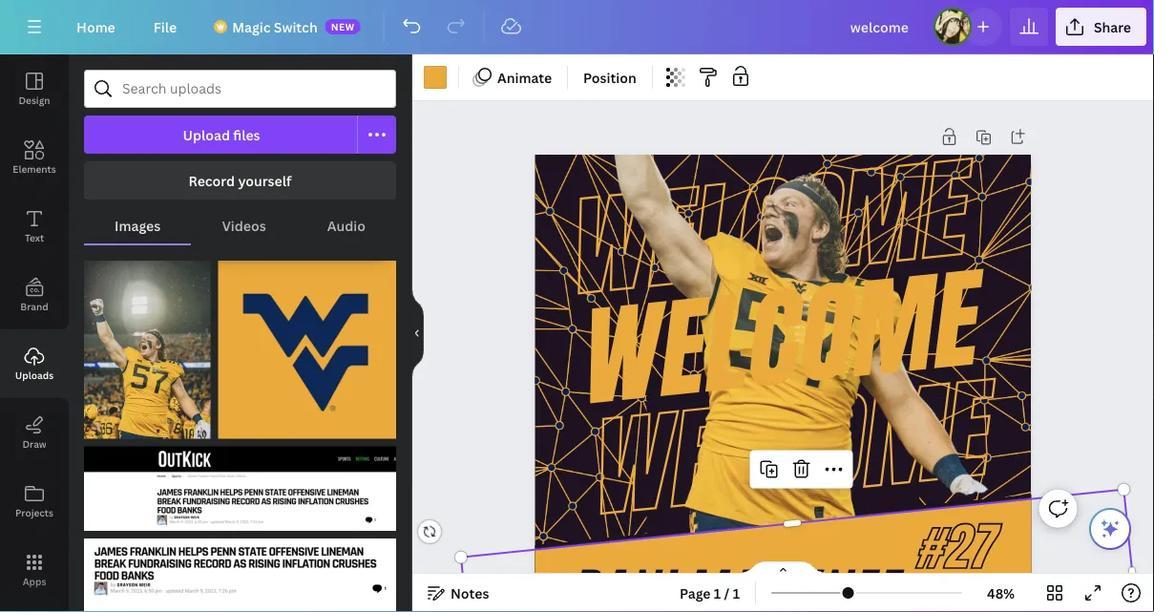 Task type: vqa. For each thing, say whether or not it's contained in the screenshot.
Lyons
no



Task type: describe. For each thing, give the bounding box(es) containing it.
upload files
[[183, 126, 260, 144]]

animate button
[[467, 62, 560, 93]]

hide image
[[412, 288, 424, 379]]

record
[[189, 171, 235, 190]]

48% button
[[971, 578, 1033, 609]]

show pages image
[[738, 561, 830, 576]]

yourself
[[238, 171, 292, 190]]

videos
[[222, 216, 266, 235]]

projects button
[[0, 467, 69, 536]]

audio button
[[297, 207, 396, 244]]

Design title text field
[[836, 8, 926, 46]]

animate
[[498, 68, 552, 86]]

design
[[19, 94, 50, 107]]

canva assistant image
[[1100, 518, 1122, 541]]

file
[[154, 18, 177, 36]]

images
[[115, 216, 161, 235]]

magic
[[232, 18, 271, 36]]

projects
[[15, 506, 54, 519]]

abstract lines background  geometric technology image
[[527, 86, 1041, 600]]

quarter
[[916, 569, 993, 604]]

design button
[[0, 54, 69, 123]]

side panel tab list
[[0, 54, 69, 612]]

videos button
[[191, 207, 297, 244]]

images button
[[84, 207, 191, 244]]

#f5a700 image
[[424, 66, 447, 89]]

elements button
[[0, 123, 69, 192]]

brand button
[[0, 261, 69, 330]]

new
[[331, 20, 355, 33]]

/
[[725, 584, 730, 602]]

record yourself
[[189, 171, 292, 190]]

switch
[[274, 18, 318, 36]]

apps
[[23, 575, 46, 588]]

share button
[[1056, 8, 1147, 46]]

position
[[584, 68, 637, 86]]

text
[[25, 231, 44, 244]]

share
[[1095, 18, 1132, 36]]

record yourself button
[[84, 161, 396, 200]]

draw button
[[0, 398, 69, 467]]

48%
[[988, 584, 1016, 602]]

audio
[[327, 216, 366, 235]]

home
[[76, 18, 115, 36]]



Task type: locate. For each thing, give the bounding box(es) containing it.
apps button
[[0, 536, 69, 605]]

#f5a700 image
[[424, 66, 447, 89]]

text button
[[0, 192, 69, 261]]

group
[[84, 249, 211, 439], [218, 249, 396, 439], [84, 435, 396, 531], [84, 527, 396, 611]]

home link
[[61, 8, 131, 46]]

uploads
[[15, 369, 54, 382]]

main menu bar
[[0, 0, 1155, 54]]

#27
[[920, 510, 999, 586]]

notes
[[451, 584, 490, 602]]

files
[[233, 126, 260, 144]]

Search uploads search field
[[122, 71, 384, 107]]

1
[[714, 584, 721, 602], [733, 584, 740, 602]]

page
[[680, 584, 711, 602]]

position button
[[576, 62, 645, 93]]

1 left the /
[[714, 584, 721, 602]]

magic switch
[[232, 18, 318, 36]]

0 horizontal spatial 1
[[714, 584, 721, 602]]

1 right the /
[[733, 584, 740, 602]]

2 1 from the left
[[733, 584, 740, 602]]

upload
[[183, 126, 230, 144]]

brand
[[20, 300, 48, 313]]

1 1 from the left
[[714, 584, 721, 602]]

file button
[[138, 8, 192, 46]]

welcome
[[566, 129, 979, 329], [577, 239, 990, 440], [589, 349, 1001, 550]]

notes button
[[420, 578, 497, 609]]

page 1 / 1
[[680, 584, 740, 602]]

draw
[[22, 438, 46, 450]]

uploads button
[[0, 330, 69, 398]]

elements
[[13, 162, 56, 175]]

1 horizontal spatial 1
[[733, 584, 740, 602]]

upload files button
[[84, 116, 358, 154]]



